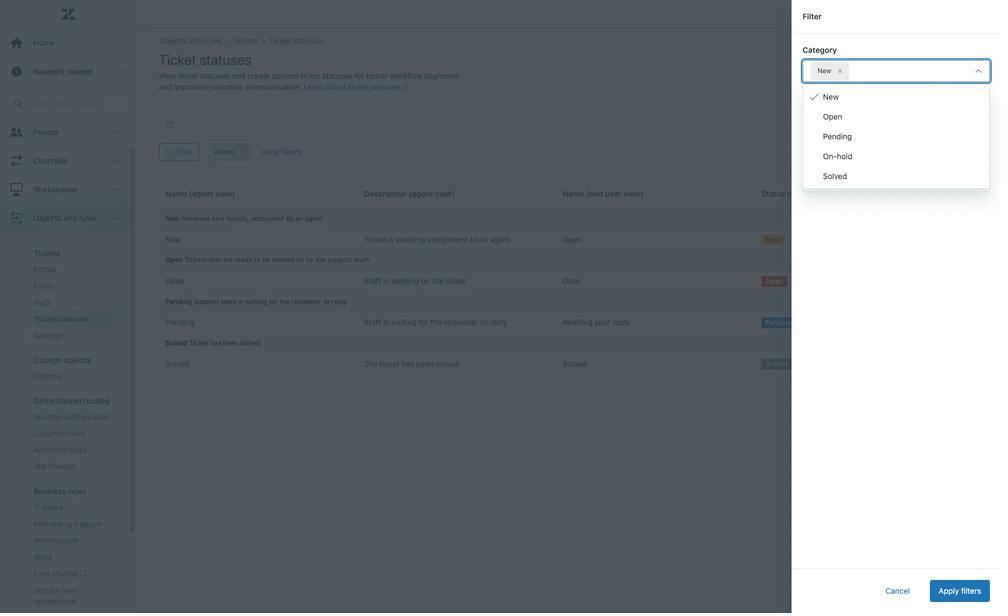 Task type: vqa. For each thing, say whether or not it's contained in the screenshot.
middle rules
yes



Task type: describe. For each thing, give the bounding box(es) containing it.
omnichannel routing element
[[34, 396, 110, 406]]

messaging triggers
[[34, 519, 102, 529]]

forms
[[34, 265, 56, 274]]

service level agreements element
[[34, 586, 112, 608]]

business rules element
[[34, 487, 86, 496]]

statuses for agent statuses
[[57, 446, 87, 455]]

objects for objects
[[34, 372, 61, 381]]

rules for business rules
[[68, 487, 86, 496]]

idle timeout
[[34, 462, 76, 471]]

triggers
[[74, 519, 102, 529]]

remove image
[[837, 68, 844, 74]]

routing for chat routing
[[53, 569, 78, 578]]

automations link
[[29, 533, 117, 549]]

type
[[803, 155, 821, 165]]

fields element
[[34, 281, 55, 292]]

fields link
[[29, 278, 117, 294]]

routing for omnichannel routing
[[84, 396, 110, 406]]

capacity
[[34, 429, 65, 438]]

none search field inside primary element
[[1, 93, 135, 115]]

chat routing
[[34, 569, 78, 578]]

and
[[63, 213, 77, 223]]

idle timeout element
[[34, 462, 76, 473]]

level
[[62, 586, 79, 596]]

new inside category list box
[[823, 92, 839, 101]]

tags element
[[34, 297, 50, 308]]

apply
[[939, 587, 959, 596]]

objects for objects and rules
[[33, 213, 61, 223]]

business
[[34, 487, 66, 496]]

rules for capacity rules
[[67, 429, 84, 438]]

capacity rules
[[34, 429, 84, 438]]

ticket statuses link
[[29, 311, 117, 328]]

chat
[[34, 569, 50, 578]]

filter
[[803, 12, 822, 21]]

omnichannel
[[34, 396, 82, 406]]

primary element
[[0, 0, 137, 614]]

objects and rules group
[[0, 233, 128, 614]]

statuses for ticket statuses
[[57, 314, 88, 324]]

fields
[[34, 281, 55, 291]]

service level agreements
[[34, 586, 79, 607]]

triggers link
[[29, 500, 117, 516]]

custom objects element
[[34, 356, 91, 365]]

agent statuses element
[[34, 445, 87, 456]]

triggers
[[34, 503, 63, 512]]

forms element
[[34, 264, 56, 275]]

omnichannel routing
[[34, 396, 110, 406]]

filter dialog
[[792, 0, 1001, 614]]

idle timeout link
[[29, 459, 117, 475]]

solved
[[823, 171, 847, 181]]

rules inside dropdown button
[[79, 213, 97, 223]]

tickets
[[34, 249, 60, 258]]

capacity rules element
[[34, 428, 84, 439]]



Task type: locate. For each thing, give the bounding box(es) containing it.
hold
[[837, 152, 853, 161]]

category list box
[[803, 84, 990, 189]]

tree item inside primary element
[[0, 204, 128, 614]]

pending
[[823, 132, 852, 141]]

new option inside category element
[[811, 62, 849, 80]]

routing
[[34, 412, 61, 422]]

routing up level
[[53, 569, 78, 578]]

new option down category
[[811, 62, 849, 80]]

rules down the routing configuration link
[[67, 429, 84, 438]]

objects element
[[34, 371, 61, 382]]

objects
[[64, 356, 91, 365]]

1 vertical spatial objects
[[34, 372, 61, 381]]

idle
[[34, 462, 46, 471]]

1 vertical spatial new option
[[803, 87, 990, 107]]

settings element
[[34, 330, 63, 341]]

skills
[[34, 553, 52, 562]]

agreements
[[34, 597, 76, 607]]

new up open
[[823, 92, 839, 101]]

ticket statuses
[[34, 314, 88, 324]]

new option down category element
[[803, 87, 990, 107]]

0 vertical spatial objects
[[33, 213, 61, 223]]

capacity rules link
[[29, 426, 117, 442]]

rules up the triggers link
[[68, 487, 86, 496]]

objects inside dropdown button
[[33, 213, 61, 223]]

routing
[[84, 396, 110, 406], [53, 569, 78, 578]]

cancel
[[886, 587, 910, 596]]

settings
[[34, 331, 63, 340]]

statuses
[[57, 314, 88, 324], [57, 446, 87, 455]]

category
[[803, 45, 837, 55]]

routing configuration
[[34, 412, 110, 422]]

new left remove icon
[[818, 67, 832, 75]]

messaging triggers link
[[29, 516, 117, 533]]

objects
[[33, 213, 61, 223], [34, 372, 61, 381]]

routing up configuration
[[84, 396, 110, 406]]

Category field
[[851, 62, 967, 80]]

new option
[[811, 62, 849, 80], [803, 87, 990, 107]]

0 vertical spatial statuses
[[57, 314, 88, 324]]

chat routing link
[[29, 566, 117, 583]]

ticket
[[34, 314, 55, 324]]

objects left and
[[33, 213, 61, 223]]

skills link
[[29, 549, 117, 566]]

custom
[[34, 356, 62, 365]]

tags link
[[29, 294, 117, 311]]

0 vertical spatial new
[[818, 67, 832, 75]]

routing configuration element
[[34, 412, 110, 423]]

1 horizontal spatial routing
[[84, 396, 110, 406]]

open
[[823, 112, 843, 121]]

tree item containing objects and rules
[[0, 204, 128, 614]]

on-hold
[[823, 152, 853, 161]]

automations
[[34, 536, 78, 545]]

service level agreements link
[[29, 583, 117, 611]]

forms link
[[29, 261, 117, 278]]

triggers element
[[34, 502, 63, 513]]

statuses down tags link
[[57, 314, 88, 324]]

tags
[[34, 298, 50, 307]]

new inside category element
[[818, 67, 832, 75]]

tree item
[[0, 204, 128, 614]]

1 vertical spatial new
[[823, 92, 839, 101]]

category element
[[803, 60, 990, 82]]

statuses down capacity rules link
[[57, 446, 87, 455]]

rules
[[79, 213, 97, 223], [67, 429, 84, 438], [68, 487, 86, 496]]

tickets element
[[34, 249, 60, 258]]

agent statuses link
[[29, 442, 117, 459]]

on-
[[823, 152, 837, 161]]

settings link
[[29, 328, 117, 344]]

cancel button
[[877, 581, 919, 603]]

objects link
[[29, 368, 117, 385]]

None search field
[[1, 93, 135, 115]]

objects and rules
[[33, 213, 97, 223]]

0 vertical spatial new option
[[811, 62, 849, 80]]

0 horizontal spatial routing
[[53, 569, 78, 578]]

apply filters
[[939, 587, 982, 596]]

business rules
[[34, 487, 86, 496]]

0 vertical spatial rules
[[79, 213, 97, 223]]

routing configuration link
[[29, 409, 117, 426]]

1 vertical spatial rules
[[67, 429, 84, 438]]

automations element
[[34, 535, 78, 546]]

configuration
[[63, 412, 110, 422]]

agent statuses
[[34, 446, 87, 455]]

ticket statuses element
[[34, 314, 88, 325]]

rules right and
[[79, 213, 97, 223]]

apply filters button
[[930, 581, 990, 603]]

chat routing element
[[34, 569, 86, 580]]

2 vertical spatial rules
[[68, 487, 86, 496]]

routing inside 'element'
[[53, 569, 78, 578]]

custom objects
[[34, 356, 91, 365]]

objects inside group
[[34, 372, 61, 381]]

0 vertical spatial routing
[[84, 396, 110, 406]]

service
[[34, 586, 60, 596]]

objects and rules button
[[0, 204, 128, 233]]

messaging
[[34, 519, 72, 529]]

messaging triggers element
[[34, 519, 102, 530]]

1 vertical spatial statuses
[[57, 446, 87, 455]]

agent
[[34, 446, 55, 455]]

1 vertical spatial routing
[[53, 569, 78, 578]]

skills element
[[34, 552, 52, 563]]

filters
[[961, 587, 982, 596]]

Search Admin Center field
[[27, 99, 122, 109]]

objects down custom
[[34, 372, 61, 381]]

status
[[803, 100, 827, 110]]

timeout
[[49, 462, 76, 471]]

new option inside category list box
[[803, 87, 990, 107]]

new
[[818, 67, 832, 75], [823, 92, 839, 101]]



